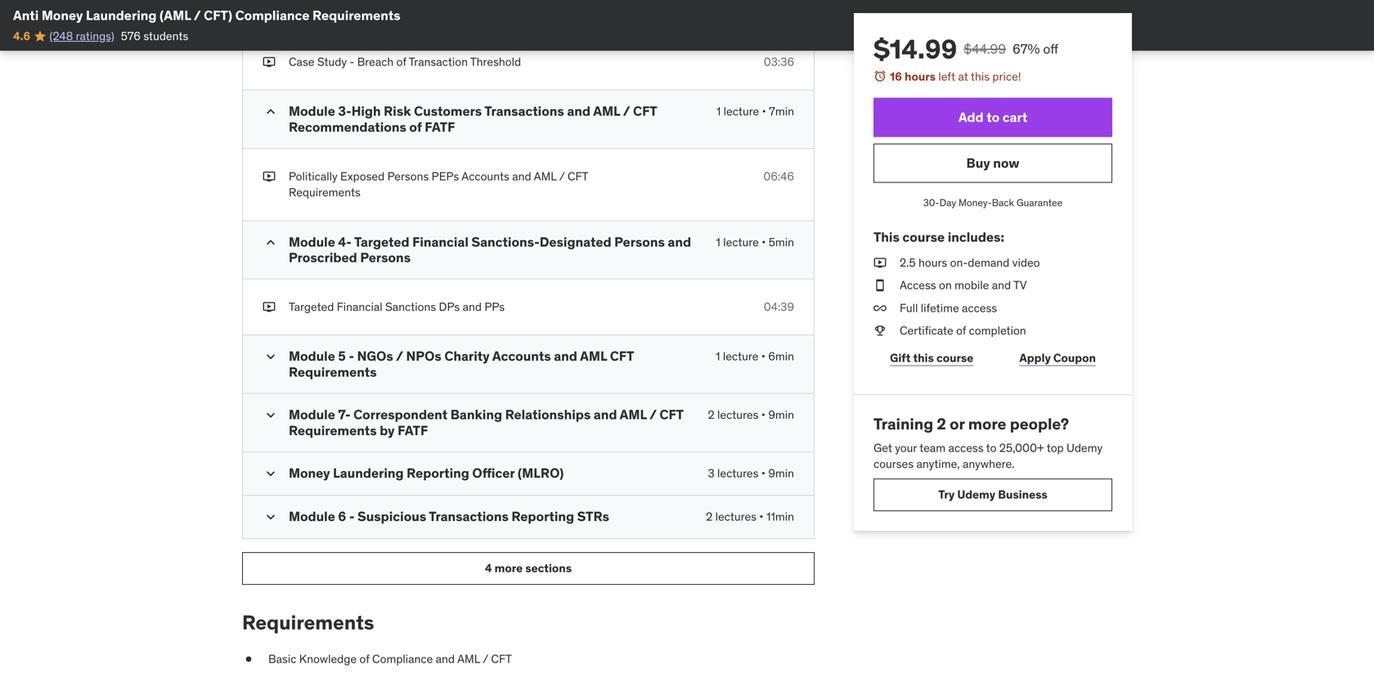 Task type: locate. For each thing, give the bounding box(es) containing it.
1 horizontal spatial transaction
[[409, 54, 468, 69]]

laundering up 576 on the top of the page
[[86, 7, 157, 24]]

to up anywhere.
[[987, 441, 997, 455]]

2 for module 7- correspondent banking relationships and aml / cft requirements by fatf
[[708, 408, 715, 422]]

0 vertical spatial more
[[969, 414, 1007, 434]]

accounts inside politically exposed persons peps accounts and aml / cft requirements
[[462, 169, 510, 184]]

3 small image from the top
[[263, 509, 279, 525]]

0 horizontal spatial money
[[42, 7, 83, 24]]

2 up 3
[[708, 408, 715, 422]]

module for module 7- correspondent banking relationships and aml / cft requirements by fatf
[[289, 406, 335, 423]]

0 vertical spatial targeted
[[354, 233, 410, 250]]

lecture
[[724, 104, 760, 119], [724, 235, 759, 249], [723, 349, 759, 364]]

1 horizontal spatial financial
[[413, 233, 469, 250]]

7min
[[769, 104, 795, 119]]

1 small image from the top
[[263, 234, 279, 251]]

lectures left 11min
[[716, 509, 757, 524]]

1 lecture • 5min
[[716, 235, 795, 249]]

1 module from the top
[[289, 103, 335, 120]]

persons left peps
[[388, 169, 429, 184]]

transactions right customers
[[485, 103, 565, 120]]

0 vertical spatial transaction
[[329, 22, 388, 36]]

2 small image from the top
[[263, 349, 279, 365]]

0 vertical spatial udemy
[[1067, 441, 1103, 455]]

financial left the sanctions at top
[[337, 300, 383, 314]]

2 vertical spatial small image
[[263, 509, 279, 525]]

module left 5
[[289, 348, 335, 365]]

case
[[289, 54, 315, 69]]

lecture left 5min
[[724, 235, 759, 249]]

cft
[[633, 103, 657, 120], [568, 169, 588, 184], [610, 348, 634, 365], [660, 406, 684, 423], [491, 652, 512, 666]]

requirements down politically
[[289, 185, 361, 200]]

relationships
[[505, 406, 591, 423]]

module for module 5 - ngos / npos charity accounts and aml cft requirements
[[289, 348, 335, 365]]

basic
[[268, 652, 297, 666]]

reporting up module 6 - suspicious transactions reporting strs
[[407, 465, 470, 482]]

fatf right risk
[[425, 119, 455, 135]]

1 horizontal spatial reporting
[[512, 508, 575, 525]]

/
[[194, 7, 201, 24], [623, 103, 631, 120], [560, 169, 565, 184], [396, 348, 403, 365], [650, 406, 657, 423], [483, 652, 489, 666]]

0 vertical spatial this
[[971, 69, 990, 84]]

2.5 hours on-demand video
[[900, 255, 1041, 270]]

compliance left is
[[235, 7, 310, 24]]

xsmall image for basic
[[242, 651, 255, 667]]

1 left 5min
[[716, 235, 721, 249]]

npos
[[406, 348, 442, 365]]

of right high
[[410, 119, 422, 135]]

1 horizontal spatial threshold
[[470, 54, 521, 69]]

0 vertical spatial 9min
[[769, 408, 795, 422]]

0 vertical spatial course
[[903, 229, 945, 245]]

dps
[[439, 300, 460, 314]]

0 horizontal spatial more
[[495, 561, 523, 576]]

xsmall image for what
[[263, 21, 276, 37]]

1 vertical spatial compliance
[[372, 652, 433, 666]]

requirements
[[313, 7, 401, 24], [289, 185, 361, 200], [289, 364, 377, 381], [289, 422, 377, 439], [242, 611, 374, 635]]

targeted inside the module 4- targeted financial sanctions-designated persons and proscribed persons
[[354, 233, 410, 250]]

now
[[994, 155, 1020, 171]]

module left the 7-
[[289, 406, 335, 423]]

module for module 6 - suspicious transactions reporting strs
[[289, 508, 335, 525]]

transaction up customers
[[409, 54, 468, 69]]

of down 'full lifetime access'
[[957, 323, 967, 338]]

1 vertical spatial -
[[349, 348, 354, 365]]

• left 7min
[[762, 104, 767, 119]]

1 vertical spatial lecture
[[724, 235, 759, 249]]

small image left 5
[[263, 349, 279, 365]]

xsmall image
[[263, 54, 276, 70], [874, 323, 887, 339]]

of right breach
[[397, 54, 407, 69]]

lectures
[[718, 408, 759, 422], [718, 466, 759, 481], [716, 509, 757, 524]]

financial down politically exposed persons peps accounts and aml / cft requirements
[[413, 233, 469, 250]]

module inside module 3-high risk customers transactions and aml / cft recommendations of fatf
[[289, 103, 335, 120]]

fatf right by
[[398, 422, 428, 439]]

to left cart
[[987, 109, 1000, 126]]

aml inside module 3-high risk customers transactions and aml / cft recommendations of fatf
[[594, 103, 621, 120]]

peps
[[432, 169, 459, 184]]

to inside training 2 or more people? get your team access to 25,000+ top udemy courses anytime, anywhere.
[[987, 441, 997, 455]]

small image left proscribed
[[263, 234, 279, 251]]

1 horizontal spatial xsmall image
[[874, 323, 887, 339]]

0 vertical spatial financial
[[413, 233, 469, 250]]

training
[[874, 414, 934, 434]]

(248
[[50, 29, 73, 43]]

2 vertical spatial 1
[[716, 349, 721, 364]]

1 horizontal spatial compliance
[[372, 652, 433, 666]]

0 horizontal spatial compliance
[[235, 7, 310, 24]]

small image
[[263, 234, 279, 251], [263, 349, 279, 365], [263, 407, 279, 424]]

aml inside politically exposed persons peps accounts and aml / cft requirements
[[534, 169, 557, 184]]

9min down 6min
[[769, 408, 795, 422]]

recommendations
[[289, 119, 407, 135]]

1 left 7min
[[717, 104, 721, 119]]

training 2 or more people? get your team access to 25,000+ top udemy courses anytime, anywhere.
[[874, 414, 1103, 471]]

0 vertical spatial lecture
[[724, 104, 760, 119]]

targeted right 4-
[[354, 233, 410, 250]]

udemy right top
[[1067, 441, 1103, 455]]

2 module from the top
[[289, 233, 335, 250]]

requirements left by
[[289, 422, 377, 439]]

small image for module 3-high risk customers transactions and aml / cft recommendations of fatf
[[263, 104, 279, 120]]

off
[[1044, 41, 1059, 57]]

transaction right is
[[329, 22, 388, 36]]

what is transaction threshold
[[289, 22, 442, 36]]

team
[[920, 441, 946, 455]]

0 vertical spatial hours
[[905, 69, 936, 84]]

1 vertical spatial transaction
[[409, 54, 468, 69]]

more right 4
[[495, 561, 523, 576]]

• for aml
[[762, 104, 767, 119]]

1 for module 4- targeted financial sanctions-designated persons and proscribed persons
[[716, 235, 721, 249]]

4 module from the top
[[289, 406, 335, 423]]

requirements up knowledge
[[242, 611, 374, 635]]

1 small image from the top
[[263, 104, 279, 120]]

try udemy business
[[939, 487, 1048, 502]]

0 vertical spatial accounts
[[462, 169, 510, 184]]

module inside module 5 - ngos / npos charity accounts and aml cft requirements
[[289, 348, 335, 365]]

hours
[[905, 69, 936, 84], [919, 255, 948, 270]]

xsmall image left certificate
[[874, 323, 887, 339]]

small image left the 7-
[[263, 407, 279, 424]]

threshold up case study - breach of transaction threshold
[[391, 22, 442, 36]]

1 horizontal spatial more
[[969, 414, 1007, 434]]

2 for module 6 - suspicious transactions reporting strs
[[706, 509, 713, 524]]

1 vertical spatial this
[[914, 351, 935, 365]]

- right study
[[350, 54, 355, 69]]

lecture left 7min
[[724, 104, 760, 119]]

04:39
[[764, 300, 795, 314]]

lecture left 6min
[[723, 349, 759, 364]]

2 vertical spatial small image
[[263, 407, 279, 424]]

xsmall image left case at the left of page
[[263, 54, 276, 70]]

/ inside module 3-high risk customers transactions and aml / cft recommendations of fatf
[[623, 103, 631, 120]]

0 vertical spatial to
[[987, 109, 1000, 126]]

0 horizontal spatial financial
[[337, 300, 383, 314]]

1 horizontal spatial targeted
[[354, 233, 410, 250]]

case study - breach of transaction threshold
[[289, 54, 521, 69]]

hours for 16
[[905, 69, 936, 84]]

0 vertical spatial laundering
[[86, 7, 157, 24]]

1 vertical spatial more
[[495, 561, 523, 576]]

exposed
[[340, 169, 385, 184]]

3 small image from the top
[[263, 407, 279, 424]]

is
[[319, 22, 327, 36]]

0 vertical spatial fatf
[[425, 119, 455, 135]]

gift
[[891, 351, 911, 365]]

aml
[[594, 103, 621, 120], [534, 169, 557, 184], [580, 348, 607, 365], [620, 406, 647, 423], [458, 652, 480, 666]]

this right gift
[[914, 351, 935, 365]]

1 vertical spatial 9min
[[769, 466, 795, 481]]

1 vertical spatial small image
[[263, 466, 279, 482]]

ngos
[[357, 348, 393, 365]]

0 horizontal spatial udemy
[[958, 487, 996, 502]]

and inside the module 4- targeted financial sanctions-designated persons and proscribed persons
[[668, 233, 692, 250]]

0 vertical spatial -
[[350, 54, 355, 69]]

2 left or
[[937, 414, 947, 434]]

2 vertical spatial -
[[349, 508, 355, 525]]

1 vertical spatial threshold
[[470, 54, 521, 69]]

module
[[289, 103, 335, 120], [289, 233, 335, 250], [289, 348, 335, 365], [289, 406, 335, 423], [289, 508, 335, 525]]

4
[[485, 561, 492, 576]]

0 vertical spatial small image
[[263, 104, 279, 120]]

4.6
[[13, 29, 30, 43]]

1 9min from the top
[[769, 408, 795, 422]]

0 vertical spatial small image
[[263, 234, 279, 251]]

xsmall image
[[263, 21, 276, 37], [263, 169, 276, 185], [874, 255, 887, 271], [874, 278, 887, 294], [263, 299, 276, 315], [874, 300, 887, 316], [242, 651, 255, 667]]

1 lecture • 6min
[[716, 349, 795, 364]]

1 for module 3-high risk customers transactions and aml / cft recommendations of fatf
[[717, 104, 721, 119]]

buy now
[[967, 155, 1020, 171]]

1 left 6min
[[716, 349, 721, 364]]

1 vertical spatial fatf
[[398, 422, 428, 439]]

targeted down proscribed
[[289, 300, 334, 314]]

1 vertical spatial reporting
[[512, 508, 575, 525]]

0 horizontal spatial xsmall image
[[263, 54, 276, 70]]

1 vertical spatial money
[[289, 465, 330, 482]]

lecture for module 5 - ngos / npos charity accounts and aml cft requirements
[[723, 349, 759, 364]]

module left 6
[[289, 508, 335, 525]]

3 module from the top
[[289, 348, 335, 365]]

hours right 16 on the top of the page
[[905, 69, 936, 84]]

4 more sections
[[485, 561, 572, 576]]

- inside module 5 - ngos / npos charity accounts and aml cft requirements
[[349, 348, 354, 365]]

lectures up 3 lectures • 9min
[[718, 408, 759, 422]]

• up 2 lectures • 11min at the right
[[762, 466, 766, 481]]

and inside module 3-high risk customers transactions and aml / cft recommendations of fatf
[[567, 103, 591, 120]]

mobile
[[955, 278, 990, 293]]

coupon
[[1054, 351, 1097, 365]]

1 horizontal spatial udemy
[[1067, 441, 1103, 455]]

2 inside training 2 or more people? get your team access to 25,000+ top udemy courses anytime, anywhere.
[[937, 414, 947, 434]]

requirements inside politically exposed persons peps accounts and aml / cft requirements
[[289, 185, 361, 200]]

hours right 2.5
[[919, 255, 948, 270]]

2 9min from the top
[[769, 466, 795, 481]]

0 vertical spatial reporting
[[407, 465, 470, 482]]

5
[[338, 348, 346, 365]]

1 vertical spatial small image
[[263, 349, 279, 365]]

0 horizontal spatial this
[[914, 351, 935, 365]]

accounts right peps
[[462, 169, 510, 184]]

laundering down by
[[333, 465, 404, 482]]

2 vertical spatial lectures
[[716, 509, 757, 524]]

access down mobile
[[962, 301, 998, 315]]

3-
[[338, 103, 352, 120]]

transactions inside module 3-high risk customers transactions and aml / cft recommendations of fatf
[[485, 103, 565, 120]]

5min
[[769, 235, 795, 249]]

add to cart button
[[874, 98, 1113, 137]]

• left 5min
[[762, 235, 766, 249]]

0 vertical spatial money
[[42, 7, 83, 24]]

0 vertical spatial 1
[[717, 104, 721, 119]]

• for /
[[762, 408, 766, 422]]

reporting down "(mlro)"
[[512, 508, 575, 525]]

1 lecture • 7min
[[717, 104, 795, 119]]

compliance right knowledge
[[372, 652, 433, 666]]

access down or
[[949, 441, 984, 455]]

financial
[[413, 233, 469, 250], [337, 300, 383, 314]]

0 vertical spatial lectures
[[718, 408, 759, 422]]

certificate of completion
[[900, 323, 1027, 338]]

threshold up module 3-high risk customers transactions and aml / cft recommendations of fatf at the left top
[[470, 54, 521, 69]]

full
[[900, 301, 919, 315]]

- for 5
[[349, 348, 354, 365]]

6
[[338, 508, 346, 525]]

lectures right 3
[[718, 466, 759, 481]]

and
[[567, 103, 591, 120], [513, 169, 532, 184], [668, 233, 692, 250], [993, 278, 1012, 293], [463, 300, 482, 314], [554, 348, 578, 365], [594, 406, 617, 423], [436, 652, 455, 666]]

add to cart
[[959, 109, 1028, 126]]

money
[[42, 7, 83, 24], [289, 465, 330, 482]]

suspicious
[[358, 508, 427, 525]]

udemy right try on the bottom of the page
[[958, 487, 996, 502]]

course down certificate of completion
[[937, 351, 974, 365]]

more right or
[[969, 414, 1007, 434]]

0 horizontal spatial transaction
[[329, 22, 388, 36]]

requirements up breach
[[313, 7, 401, 24]]

module left 4-
[[289, 233, 335, 250]]

1 vertical spatial to
[[987, 441, 997, 455]]

0 vertical spatial threshold
[[391, 22, 442, 36]]

1 horizontal spatial laundering
[[333, 465, 404, 482]]

small image
[[263, 104, 279, 120], [263, 466, 279, 482], [263, 509, 279, 525]]

reporting
[[407, 465, 470, 482], [512, 508, 575, 525]]

• left 6min
[[762, 349, 766, 364]]

gift this course link
[[874, 342, 991, 375]]

fatf inside module 3-high risk customers transactions and aml / cft recommendations of fatf
[[425, 119, 455, 135]]

small image for module 7- correspondent banking relationships and aml / cft requirements by fatf
[[263, 407, 279, 424]]

16 hours left at this price!
[[890, 69, 1022, 84]]

sanctions
[[385, 300, 436, 314]]

more inside training 2 or more people? get your team access to 25,000+ top udemy courses anytime, anywhere.
[[969, 414, 1007, 434]]

/ inside module 5 - ngos / npos charity accounts and aml cft requirements
[[396, 348, 403, 365]]

requirements up the 7-
[[289, 364, 377, 381]]

1 vertical spatial accounts
[[493, 348, 551, 365]]

this right the at
[[971, 69, 990, 84]]

0 horizontal spatial reporting
[[407, 465, 470, 482]]

of right knowledge
[[360, 652, 370, 666]]

1 vertical spatial 1
[[716, 235, 721, 249]]

- right 6
[[349, 508, 355, 525]]

11min
[[767, 509, 795, 524]]

0 vertical spatial transactions
[[485, 103, 565, 120]]

• down the 1 lecture • 6min
[[762, 408, 766, 422]]

2 vertical spatial lecture
[[723, 349, 759, 364]]

lectures for aml
[[718, 408, 759, 422]]

more inside button
[[495, 561, 523, 576]]

get
[[874, 441, 893, 455]]

2 lectures • 9min
[[708, 408, 795, 422]]

1 vertical spatial access
[[949, 441, 984, 455]]

anti
[[13, 7, 39, 24]]

module inside the module 4- targeted financial sanctions-designated persons and proscribed persons
[[289, 233, 335, 250]]

aml inside module 5 - ngos / npos charity accounts and aml cft requirements
[[580, 348, 607, 365]]

access
[[962, 301, 998, 315], [949, 441, 984, 455]]

accounts right charity
[[493, 348, 551, 365]]

1 vertical spatial hours
[[919, 255, 948, 270]]

2 down 3
[[706, 509, 713, 524]]

- right 5
[[349, 348, 354, 365]]

video
[[1013, 255, 1041, 270]]

transaction
[[329, 22, 388, 36], [409, 54, 468, 69]]

course up 2.5
[[903, 229, 945, 245]]

module left 3-
[[289, 103, 335, 120]]

5 module from the top
[[289, 508, 335, 525]]

buy now button
[[874, 144, 1113, 183]]

study
[[317, 54, 347, 69]]

1 for module 5 - ngos / npos charity accounts and aml cft requirements
[[716, 349, 721, 364]]

9min up 11min
[[769, 466, 795, 481]]

2 small image from the top
[[263, 466, 279, 482]]

1 vertical spatial targeted
[[289, 300, 334, 314]]

transactions down officer
[[429, 508, 509, 525]]

1 vertical spatial transactions
[[429, 508, 509, 525]]

xsmall image for full
[[874, 300, 887, 316]]

module inside module 7- correspondent banking relationships and aml / cft requirements by fatf
[[289, 406, 335, 423]]



Task type: describe. For each thing, give the bounding box(es) containing it.
9min for module 7- correspondent banking relationships and aml / cft requirements by fatf
[[769, 408, 795, 422]]

module 6 - suspicious transactions reporting strs
[[289, 508, 610, 525]]

1 vertical spatial udemy
[[958, 487, 996, 502]]

- for 6
[[349, 508, 355, 525]]

includes:
[[948, 229, 1005, 245]]

access on mobile and tv
[[900, 278, 1028, 293]]

(mlro)
[[518, 465, 564, 482]]

small image for module 5 - ngos / npos charity accounts and aml cft requirements
[[263, 349, 279, 365]]

1 vertical spatial lectures
[[718, 466, 759, 481]]

4-
[[338, 233, 352, 250]]

(248 ratings)
[[50, 29, 114, 43]]

full lifetime access
[[900, 301, 998, 315]]

xsmall image for access
[[874, 278, 887, 294]]

576
[[121, 29, 141, 43]]

small image for module 4- targeted financial sanctions-designated persons and proscribed persons
[[263, 234, 279, 251]]

risk
[[384, 103, 411, 120]]

cft inside politically exposed persons peps accounts and aml / cft requirements
[[568, 169, 588, 184]]

apply coupon button
[[1004, 342, 1113, 375]]

lecture for module 4- targeted financial sanctions-designated persons and proscribed persons
[[724, 235, 759, 249]]

hours for 2.5
[[919, 255, 948, 270]]

basic knowledge of compliance and aml / cft
[[268, 652, 512, 666]]

what
[[289, 22, 316, 36]]

correspondent
[[354, 406, 448, 423]]

accounts inside module 5 - ngos / npos charity accounts and aml cft requirements
[[493, 348, 551, 365]]

• for and
[[762, 235, 766, 249]]

buy
[[967, 155, 991, 171]]

fatf inside module 7- correspondent banking relationships and aml / cft requirements by fatf
[[398, 422, 428, 439]]

0 horizontal spatial laundering
[[86, 7, 157, 24]]

on-
[[951, 255, 968, 270]]

67%
[[1013, 41, 1041, 57]]

this course includes:
[[874, 229, 1005, 245]]

ratings)
[[76, 29, 114, 43]]

30-
[[924, 197, 940, 209]]

3 lectures • 9min
[[708, 466, 795, 481]]

back
[[993, 197, 1015, 209]]

proscribed
[[289, 249, 357, 266]]

$44.99
[[964, 41, 1007, 57]]

this
[[874, 229, 900, 245]]

cft inside module 3-high risk customers transactions and aml / cft recommendations of fatf
[[633, 103, 657, 120]]

3
[[708, 466, 715, 481]]

/ inside module 7- correspondent banking relationships and aml / cft requirements by fatf
[[650, 406, 657, 423]]

1 vertical spatial laundering
[[333, 465, 404, 482]]

top
[[1047, 441, 1065, 455]]

gift this course
[[891, 351, 974, 365]]

by
[[380, 422, 395, 439]]

module 5 - ngos / npos charity accounts and aml cft requirements
[[289, 348, 634, 381]]

- for study
[[350, 54, 355, 69]]

/ inside politically exposed persons peps accounts and aml / cft requirements
[[560, 169, 565, 184]]

25,000+
[[1000, 441, 1045, 455]]

lecture for module 3-high risk customers transactions and aml / cft recommendations of fatf
[[724, 104, 760, 119]]

and inside politically exposed persons peps accounts and aml / cft requirements
[[513, 169, 532, 184]]

anytime,
[[917, 457, 961, 471]]

targeted financial sanctions dps and pps
[[289, 300, 505, 314]]

0 horizontal spatial targeted
[[289, 300, 334, 314]]

people?
[[1011, 414, 1070, 434]]

high
[[352, 103, 381, 120]]

apply
[[1020, 351, 1052, 365]]

left
[[939, 69, 956, 84]]

designated
[[540, 233, 612, 250]]

persons inside politically exposed persons peps accounts and aml / cft requirements
[[388, 169, 429, 184]]

courses
[[874, 457, 914, 471]]

• left 11min
[[760, 509, 764, 524]]

requirements inside module 5 - ngos / npos charity accounts and aml cft requirements
[[289, 364, 377, 381]]

to inside button
[[987, 109, 1000, 126]]

politically exposed persons peps accounts and aml / cft requirements
[[289, 169, 588, 200]]

or
[[950, 414, 965, 434]]

1 horizontal spatial this
[[971, 69, 990, 84]]

cft)
[[204, 7, 233, 24]]

aml inside module 7- correspondent banking relationships and aml / cft requirements by fatf
[[620, 406, 647, 423]]

cft inside module 7- correspondent banking relationships and aml / cft requirements by fatf
[[660, 406, 684, 423]]

requirements inside module 7- correspondent banking relationships and aml / cft requirements by fatf
[[289, 422, 377, 439]]

of inside module 3-high risk customers transactions and aml / cft recommendations of fatf
[[410, 119, 422, 135]]

1 horizontal spatial money
[[289, 465, 330, 482]]

access inside training 2 or more people? get your team access to 25,000+ top udemy courses anytime, anywhere.
[[949, 441, 984, 455]]

lectures for strs
[[716, 509, 757, 524]]

lifetime
[[921, 301, 960, 315]]

udemy inside training 2 or more people? get your team access to 25,000+ top udemy courses anytime, anywhere.
[[1067, 441, 1103, 455]]

xsmall image for 2.5
[[874, 255, 887, 271]]

0 vertical spatial access
[[962, 301, 998, 315]]

4 more sections button
[[242, 552, 815, 585]]

demand
[[968, 255, 1010, 270]]

$14.99 $44.99 67% off
[[874, 33, 1059, 65]]

0 horizontal spatial threshold
[[391, 22, 442, 36]]

financial inside the module 4- targeted financial sanctions-designated persons and proscribed persons
[[413, 233, 469, 250]]

tv
[[1014, 278, 1028, 293]]

students
[[143, 29, 188, 43]]

anti money laundering (aml / cft) compliance requirements
[[13, 7, 401, 24]]

try
[[939, 487, 955, 502]]

6min
[[769, 349, 795, 364]]

cart
[[1003, 109, 1028, 126]]

pps
[[485, 300, 505, 314]]

try udemy business link
[[874, 479, 1113, 511]]

module for module 4- targeted financial sanctions-designated persons and proscribed persons
[[289, 233, 335, 250]]

sanctions-
[[472, 233, 540, 250]]

module 7- correspondent banking relationships and aml / cft requirements by fatf
[[289, 406, 684, 439]]

access
[[900, 278, 937, 293]]

day
[[940, 197, 957, 209]]

and inside module 7- correspondent banking relationships and aml / cft requirements by fatf
[[594, 406, 617, 423]]

9min for money laundering reporting officer (mlro)
[[769, 466, 795, 481]]

1 vertical spatial xsmall image
[[874, 323, 887, 339]]

alarm image
[[874, 70, 887, 83]]

persons right 4-
[[360, 249, 411, 266]]

1 vertical spatial course
[[937, 351, 974, 365]]

knowledge
[[299, 652, 357, 666]]

cft inside module 5 - ngos / npos charity accounts and aml cft requirements
[[610, 348, 634, 365]]

persons right designated
[[615, 233, 665, 250]]

officer
[[473, 465, 515, 482]]

1 vertical spatial financial
[[337, 300, 383, 314]]

price!
[[993, 69, 1022, 84]]

politically
[[289, 169, 338, 184]]

module for module 3-high risk customers transactions and aml / cft recommendations of fatf
[[289, 103, 335, 120]]

add
[[959, 109, 984, 126]]

money-
[[959, 197, 993, 209]]

small image for money laundering reporting officer (mlro)
[[263, 466, 279, 482]]

and inside module 5 - ngos / npos charity accounts and aml cft requirements
[[554, 348, 578, 365]]

module 3-high risk customers transactions and aml / cft recommendations of fatf
[[289, 103, 657, 135]]

0 vertical spatial xsmall image
[[263, 54, 276, 70]]

small image for module 6 - suspicious transactions reporting strs
[[263, 509, 279, 525]]

your
[[896, 441, 918, 455]]

30-day money-back guarantee
[[924, 197, 1063, 209]]

sections
[[526, 561, 572, 576]]

2 lectures • 11min
[[706, 509, 795, 524]]

2.5
[[900, 255, 916, 270]]

7-
[[338, 406, 351, 423]]

0 vertical spatial compliance
[[235, 7, 310, 24]]

on
[[940, 278, 952, 293]]

completion
[[970, 323, 1027, 338]]

money laundering reporting officer (mlro)
[[289, 465, 564, 482]]

• for accounts
[[762, 349, 766, 364]]

guarantee
[[1017, 197, 1063, 209]]



Task type: vqa. For each thing, say whether or not it's contained in the screenshot.


